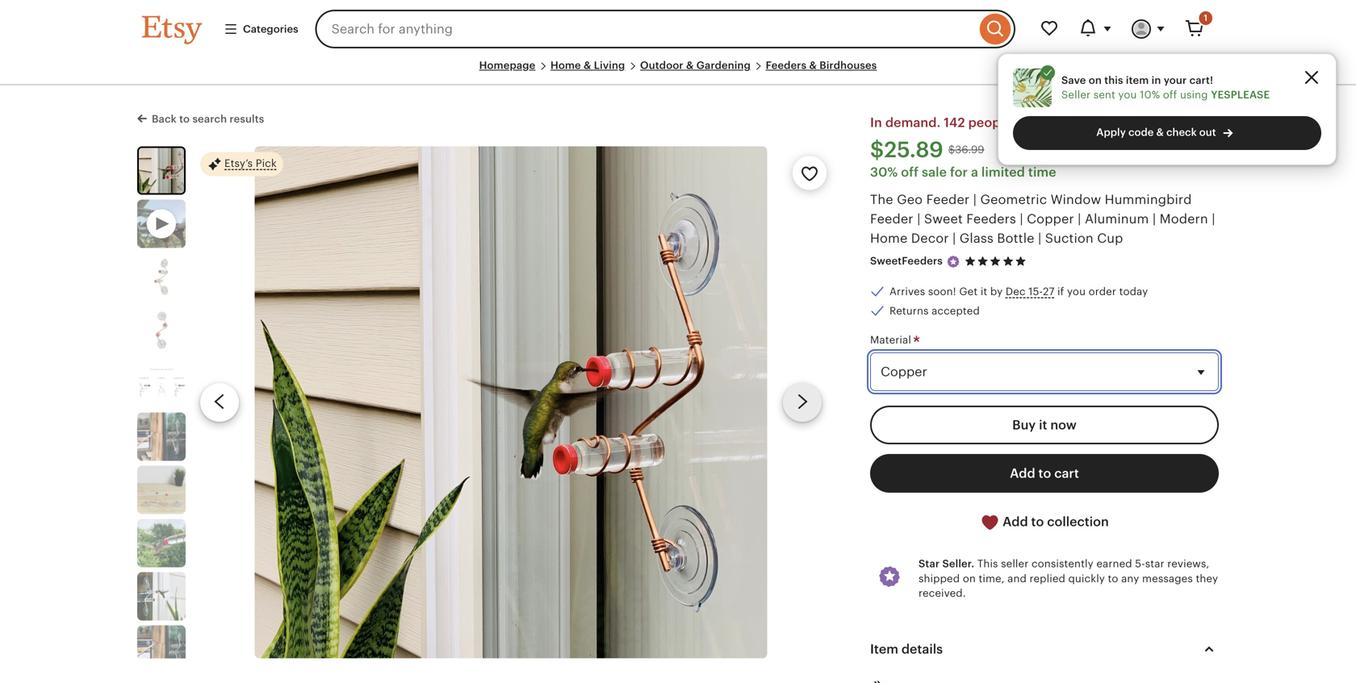 Task type: locate. For each thing, give the bounding box(es) containing it.
0 horizontal spatial it
[[981, 286, 988, 298]]

| down 'window'
[[1078, 212, 1082, 226]]

1 horizontal spatial on
[[1089, 74, 1102, 86]]

0 horizontal spatial feeders
[[766, 59, 807, 71]]

time
[[1029, 165, 1057, 179]]

1 vertical spatial feeders
[[967, 212, 1016, 226]]

0 horizontal spatial feeder
[[870, 212, 914, 226]]

off down the your
[[1163, 89, 1178, 101]]

star_seller image
[[946, 255, 961, 269]]

on up "sent"
[[1089, 74, 1102, 86]]

home left living
[[551, 59, 581, 71]]

feeders & birdhouses link
[[766, 59, 877, 71]]

replied
[[1030, 573, 1066, 585]]

add to cart
[[1010, 467, 1079, 481]]

& left birdhouses at the right top of the page
[[809, 59, 817, 71]]

1 vertical spatial home
[[870, 231, 908, 246]]

0 vertical spatial you
[[1119, 89, 1137, 101]]

0 horizontal spatial in
[[1090, 116, 1102, 130]]

cart!
[[1190, 74, 1214, 86]]

& for outdoor
[[686, 59, 694, 71]]

to inside "add to cart" button
[[1039, 467, 1051, 481]]

1 horizontal spatial you
[[1119, 89, 1137, 101]]

categories
[[243, 23, 298, 35]]

|
[[973, 192, 977, 207], [917, 212, 921, 226], [1020, 212, 1024, 226], [1078, 212, 1082, 226], [1153, 212, 1156, 226], [1212, 212, 1216, 226], [953, 231, 956, 246], [1038, 231, 1042, 246]]

feeders inside menu bar
[[766, 59, 807, 71]]

1 vertical spatial add
[[1003, 515, 1028, 530]]

& left living
[[584, 59, 591, 71]]

apply code & check out link
[[1013, 116, 1322, 150]]

the geo feeder geometric window hummingbird feeder sweet image 2 image
[[137, 253, 186, 301]]

returns
[[890, 305, 929, 317]]

0 horizontal spatial on
[[963, 573, 976, 585]]

this inside save on this item in your cart! seller sent you 10% off using yesplease
[[1105, 74, 1124, 86]]

the geo feeder geometric window hummingbird feeder sweet aluminum image
[[137, 573, 186, 621]]

it inside button
[[1039, 418, 1048, 433]]

| up bottle
[[1020, 212, 1024, 226]]

0 vertical spatial off
[[1163, 89, 1178, 101]]

geo
[[897, 192, 923, 207]]

this down seller
[[1064, 116, 1087, 130]]

add for add to collection
[[1003, 515, 1028, 530]]

1 horizontal spatial feeders
[[967, 212, 1016, 226]]

to right "back" at the top left of page
[[179, 113, 190, 125]]

on inside save on this item in your cart! seller sent you 10% off using yesplease
[[1089, 74, 1102, 86]]

it left by
[[981, 286, 988, 298]]

the geo feeder geometric window hummingbird feeder sweet copper image
[[255, 146, 767, 659], [139, 148, 184, 193]]

outdoor
[[640, 59, 684, 71]]

| down "geo"
[[917, 212, 921, 226]]

sent
[[1094, 89, 1116, 101]]

item details
[[870, 642, 943, 657]]

the geo feeder geometric window hummingbird feeder sweet image 3 image
[[137, 306, 186, 355]]

add to cart button
[[870, 454, 1219, 493]]

homepage
[[479, 59, 536, 71]]

using
[[1180, 89, 1208, 101]]

1 horizontal spatial home
[[870, 231, 908, 246]]

to left cart
[[1039, 467, 1051, 481]]

0 vertical spatial in
[[1152, 74, 1161, 86]]

suction
[[1045, 231, 1094, 246]]

buy
[[1013, 418, 1036, 433]]

in
[[1152, 74, 1161, 86], [1090, 116, 1102, 130]]

& for feeders
[[809, 59, 817, 71]]

modern
[[1160, 212, 1209, 226]]

on inside this seller consistently earned 5-star reviews, shipped on time, and replied quickly to any messages they received.
[[963, 573, 976, 585]]

to inside back to search results link
[[179, 113, 190, 125]]

for
[[950, 165, 968, 179]]

material
[[870, 334, 914, 347]]

accepted
[[932, 305, 980, 317]]

by
[[991, 286, 1003, 298]]

hummingbird
[[1105, 192, 1192, 207]]

birdhouses
[[820, 59, 877, 71]]

| down copper
[[1038, 231, 1042, 246]]

you right if
[[1067, 286, 1086, 298]]

home
[[551, 59, 581, 71], [870, 231, 908, 246]]

0 horizontal spatial you
[[1067, 286, 1086, 298]]

in up 10%
[[1152, 74, 1161, 86]]

0 vertical spatial home
[[551, 59, 581, 71]]

feeder down the
[[870, 212, 914, 226]]

on down seller.
[[963, 573, 976, 585]]

0 vertical spatial it
[[981, 286, 988, 298]]

quickly
[[1069, 573, 1105, 585]]

0 vertical spatial add
[[1010, 467, 1036, 481]]

add up seller
[[1003, 515, 1028, 530]]

home & living link
[[551, 59, 625, 71]]

0 vertical spatial on
[[1089, 74, 1102, 86]]

| down a at the right top of page
[[973, 192, 977, 207]]

gardening
[[697, 59, 751, 71]]

back to search results
[[152, 113, 264, 125]]

home inside the geo feeder | geometric window hummingbird feeder | sweet feeders | copper | aluminum | modern | home decor | glass bottle | suction cup
[[870, 231, 908, 246]]

this
[[978, 558, 998, 571]]

this seller consistently earned 5-star reviews, shipped on time, and replied quickly to any messages they received.
[[919, 558, 1218, 600]]

star seller.
[[919, 558, 975, 571]]

in left the
[[1090, 116, 1102, 130]]

received.
[[919, 588, 966, 600]]

the geo feeder | geometric window hummingbird feeder | sweet feeders | copper | aluminum | modern | home decor | glass bottle | suction cup
[[870, 192, 1216, 246]]

today
[[1119, 286, 1148, 298]]

| down 'hummingbird'
[[1153, 212, 1156, 226]]

in
[[870, 116, 882, 130]]

feeder up the sweet
[[927, 192, 970, 207]]

feeders
[[766, 59, 807, 71], [967, 212, 1016, 226]]

home up sweetfeeders
[[870, 231, 908, 246]]

1 vertical spatial off
[[901, 165, 919, 179]]

time,
[[979, 573, 1005, 585]]

1 vertical spatial in
[[1090, 116, 1102, 130]]

1 vertical spatial you
[[1067, 286, 1086, 298]]

0 vertical spatial feeders
[[766, 59, 807, 71]]

& right outdoor
[[686, 59, 694, 71]]

save on this item in your cart! seller sent you 10% off using yesplease
[[1062, 74, 1270, 101]]

1 horizontal spatial off
[[1163, 89, 1178, 101]]

seller
[[1062, 89, 1091, 101]]

copper
[[1027, 212, 1074, 226]]

bottle
[[997, 231, 1035, 246]]

15-
[[1029, 286, 1043, 298]]

off inside save on this item in your cart! seller sent you 10% off using yesplease
[[1163, 89, 1178, 101]]

any
[[1122, 573, 1140, 585]]

1 horizontal spatial it
[[1039, 418, 1048, 433]]

add to collection
[[1000, 515, 1109, 530]]

0 vertical spatial this
[[1105, 74, 1124, 86]]

$25.89 $36.99
[[870, 137, 985, 162]]

off
[[1163, 89, 1178, 101], [901, 165, 919, 179]]

0 horizontal spatial this
[[1064, 116, 1087, 130]]

feeder
[[927, 192, 970, 207], [870, 212, 914, 226]]

this up "sent"
[[1105, 74, 1124, 86]]

apply
[[1097, 126, 1126, 138]]

earned
[[1097, 558, 1132, 571]]

dec
[[1006, 286, 1026, 298]]

feeders left birdhouses at the right top of the page
[[766, 59, 807, 71]]

1 vertical spatial this
[[1064, 116, 1087, 130]]

1 horizontal spatial the geo feeder geometric window hummingbird feeder sweet copper image
[[255, 146, 767, 659]]

None search field
[[315, 10, 1016, 48]]

none search field inside categories banner
[[315, 10, 1016, 48]]

$25.89
[[870, 137, 944, 162]]

to left collection
[[1031, 515, 1044, 530]]

code
[[1129, 126, 1154, 138]]

feeders up glass
[[967, 212, 1016, 226]]

1 vertical spatial feeder
[[870, 212, 914, 226]]

1 horizontal spatial feeder
[[927, 192, 970, 207]]

to down earned
[[1108, 573, 1119, 585]]

the geo feeder geometric window hummingbird feeder sweet image 9 image
[[137, 626, 186, 674]]

&
[[584, 59, 591, 71], [686, 59, 694, 71], [809, 59, 817, 71], [1157, 126, 1164, 138]]

back to search results link
[[137, 110, 264, 127]]

1 link
[[1176, 10, 1214, 48]]

1 horizontal spatial this
[[1105, 74, 1124, 86]]

1 horizontal spatial in
[[1152, 74, 1161, 86]]

to inside the "add to collection" button
[[1031, 515, 1044, 530]]

menu bar
[[142, 58, 1214, 86]]

item
[[870, 642, 899, 657]]

the
[[1105, 116, 1125, 130]]

window
[[1051, 192, 1101, 207]]

it right buy
[[1039, 418, 1048, 433]]

bought
[[1015, 116, 1061, 130]]

yesplease
[[1211, 89, 1270, 101]]

sale
[[922, 165, 947, 179]]

add left cart
[[1010, 467, 1036, 481]]

buy it now
[[1013, 418, 1077, 433]]

off down $25.89
[[901, 165, 919, 179]]

back
[[152, 113, 177, 125]]

0 horizontal spatial off
[[901, 165, 919, 179]]

0 vertical spatial feeder
[[927, 192, 970, 207]]

you down item
[[1119, 89, 1137, 101]]

1 vertical spatial it
[[1039, 418, 1048, 433]]

1 vertical spatial on
[[963, 573, 976, 585]]

categories banner
[[113, 0, 1243, 58]]

your
[[1164, 74, 1187, 86]]

to
[[179, 113, 190, 125], [1039, 467, 1051, 481], [1031, 515, 1044, 530], [1108, 573, 1119, 585]]



Task type: describe. For each thing, give the bounding box(es) containing it.
30% off sale for a limited time
[[870, 165, 1057, 179]]

feeders & birdhouses
[[766, 59, 877, 71]]

the geo feeder geometric window hummingbird feeder sweet image 5 image
[[137, 413, 186, 461]]

24
[[1154, 116, 1169, 130]]

| down the sweet
[[953, 231, 956, 246]]

results
[[230, 113, 264, 125]]

5-
[[1135, 558, 1145, 571]]

limited
[[982, 165, 1025, 179]]

30%
[[870, 165, 898, 179]]

order
[[1089, 286, 1117, 298]]

returns accepted
[[890, 305, 980, 317]]

item details button
[[856, 630, 1234, 669]]

search
[[193, 113, 227, 125]]

add for add to cart
[[1010, 467, 1036, 481]]

star
[[1145, 558, 1165, 571]]

outdoor & gardening link
[[640, 59, 751, 71]]

the
[[870, 192, 894, 207]]

sweetfeeders
[[870, 255, 943, 267]]

buy it now button
[[870, 406, 1219, 445]]

collection
[[1047, 515, 1109, 530]]

to for collection
[[1031, 515, 1044, 530]]

0 horizontal spatial home
[[551, 59, 581, 71]]

shipped
[[919, 573, 960, 585]]

and
[[1008, 573, 1027, 585]]

seller
[[1001, 558, 1029, 571]]

check
[[1167, 126, 1197, 138]]

home & living
[[551, 59, 625, 71]]

sweetfeeders link
[[870, 255, 943, 267]]

10%
[[1140, 89, 1160, 101]]

save
[[1062, 74, 1086, 86]]

to for cart
[[1039, 467, 1051, 481]]

the geo feeder geometric window hummingbird feeder sweet image 6 image
[[137, 466, 186, 515]]

people
[[969, 116, 1012, 130]]

geometric
[[981, 192, 1047, 207]]

demand.
[[886, 116, 941, 130]]

item
[[1126, 74, 1149, 86]]

living
[[594, 59, 625, 71]]

hours.
[[1173, 116, 1212, 130]]

you inside save on this item in your cart! seller sent you 10% off using yesplease
[[1119, 89, 1137, 101]]

to for search
[[179, 113, 190, 125]]

Search for anything text field
[[315, 10, 976, 48]]

homepage link
[[479, 59, 536, 71]]

the geo feeder geometric window hummingbird feeder sweet image 4 image
[[137, 360, 186, 408]]

aluminum
[[1085, 212, 1149, 226]]

reviews,
[[1168, 558, 1210, 571]]

outdoor & gardening
[[640, 59, 751, 71]]

pick
[[256, 157, 277, 169]]

etsy's
[[224, 157, 253, 169]]

they
[[1196, 573, 1218, 585]]

feeders inside the geo feeder | geometric window hummingbird feeder | sweet feeders | copper | aluminum | modern | home decor | glass bottle | suction cup
[[967, 212, 1016, 226]]

cart
[[1055, 467, 1079, 481]]

1
[[1204, 13, 1208, 23]]

last
[[1128, 116, 1151, 130]]

arrives soon! get it by dec 15-27 if you order today
[[890, 286, 1148, 298]]

messages
[[1142, 573, 1193, 585]]

to inside this seller consistently earned 5-star reviews, shipped on time, and replied quickly to any messages they received.
[[1108, 573, 1119, 585]]

decor
[[911, 231, 949, 246]]

cup
[[1097, 231, 1123, 246]]

a
[[971, 165, 979, 179]]

menu bar containing homepage
[[142, 58, 1214, 86]]

soon! get
[[928, 286, 978, 298]]

the geo feeder geometric window hummingbird feeder sweet image 7 image
[[137, 519, 186, 568]]

in inside save on this item in your cart! seller sent you 10% off using yesplease
[[1152, 74, 1161, 86]]

categories button
[[212, 14, 311, 44]]

in demand. 142 people bought this in the last 24 hours.
[[870, 116, 1212, 130]]

seller.
[[943, 558, 975, 571]]

142
[[944, 116, 965, 130]]

sweet
[[924, 212, 963, 226]]

arrives
[[890, 286, 925, 298]]

27
[[1043, 286, 1055, 298]]

apply code & check out
[[1097, 126, 1216, 138]]

& for home
[[584, 59, 591, 71]]

glass
[[960, 231, 994, 246]]

etsy's pick button
[[200, 151, 283, 177]]

consistently
[[1032, 558, 1094, 571]]

0 horizontal spatial the geo feeder geometric window hummingbird feeder sweet copper image
[[139, 148, 184, 193]]

| right "modern"
[[1212, 212, 1216, 226]]

& right code
[[1157, 126, 1164, 138]]



Task type: vqa. For each thing, say whether or not it's contained in the screenshot.
was to the right
no



